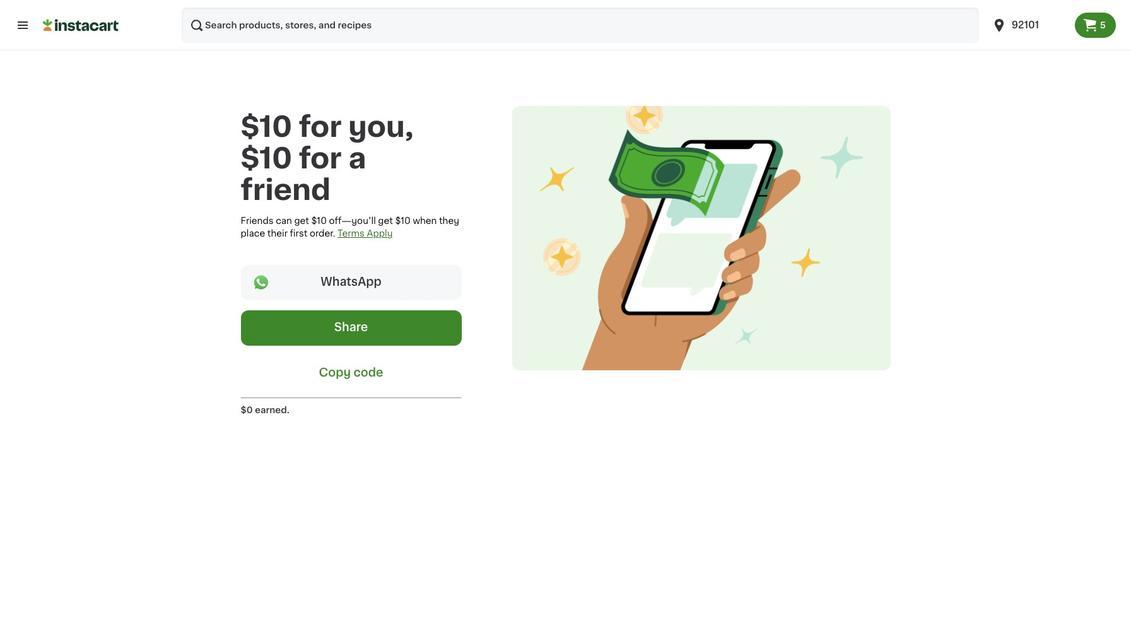 Task type: locate. For each thing, give the bounding box(es) containing it.
1 horizontal spatial get
[[378, 217, 393, 225]]

get
[[294, 217, 309, 225], [378, 217, 393, 225]]

off—you'll
[[329, 217, 376, 225]]

copy code button
[[241, 356, 462, 388]]

1 for from the top
[[299, 113, 342, 141]]

get up the 'first'
[[294, 217, 309, 225]]

1 get from the left
[[294, 217, 309, 225]]

you,
[[349, 113, 414, 141]]

apply
[[367, 229, 393, 238]]

can
[[276, 217, 292, 225]]

$10
[[241, 113, 292, 141], [241, 145, 292, 172], [312, 217, 327, 225], [395, 217, 411, 225]]

whatsapp
[[321, 276, 382, 288]]

0 horizontal spatial get
[[294, 217, 309, 225]]

get up apply
[[378, 217, 393, 225]]

0 vertical spatial for
[[299, 113, 342, 141]]

when
[[413, 217, 437, 225]]

None search field
[[182, 8, 980, 43]]

share button
[[241, 311, 462, 346]]

$0 earned.
[[241, 406, 290, 415]]

for left you, on the top of page
[[299, 113, 342, 141]]

for
[[299, 113, 342, 141], [299, 145, 342, 172]]

1 vertical spatial for
[[299, 145, 342, 172]]

share
[[334, 322, 368, 333]]

first
[[290, 229, 308, 238]]

they
[[439, 217, 460, 225]]

92101 button
[[985, 8, 1075, 43]]

5 button
[[1075, 13, 1117, 38]]

$0
[[241, 406, 253, 415]]

$10 for you, $10 for a friend
[[241, 113, 414, 204]]

for left a
[[299, 145, 342, 172]]

place
[[241, 229, 265, 238]]

their
[[268, 229, 288, 238]]



Task type: describe. For each thing, give the bounding box(es) containing it.
copy
[[319, 367, 351, 379]]

copy code
[[319, 367, 383, 379]]

2 get from the left
[[378, 217, 393, 225]]

terms
[[338, 229, 365, 238]]

5
[[1101, 21, 1107, 30]]

Search field
[[182, 8, 980, 43]]

a
[[349, 145, 366, 172]]

92101
[[1012, 20, 1040, 30]]

code
[[354, 367, 383, 379]]

friends
[[241, 217, 274, 225]]

friends can get $10 off—you'll get $10 when they place their first order.
[[241, 217, 460, 238]]

2 for from the top
[[299, 145, 342, 172]]

terms apply
[[338, 229, 393, 238]]

friend
[[241, 176, 331, 204]]

order.
[[310, 229, 335, 238]]

terms apply link
[[338, 229, 393, 238]]

earned.
[[255, 406, 290, 415]]

instacart logo image
[[43, 18, 119, 33]]

92101 button
[[992, 8, 1068, 43]]

whatsapp link
[[241, 265, 462, 300]]



Task type: vqa. For each thing, say whether or not it's contained in the screenshot.
1st get from the left
yes



